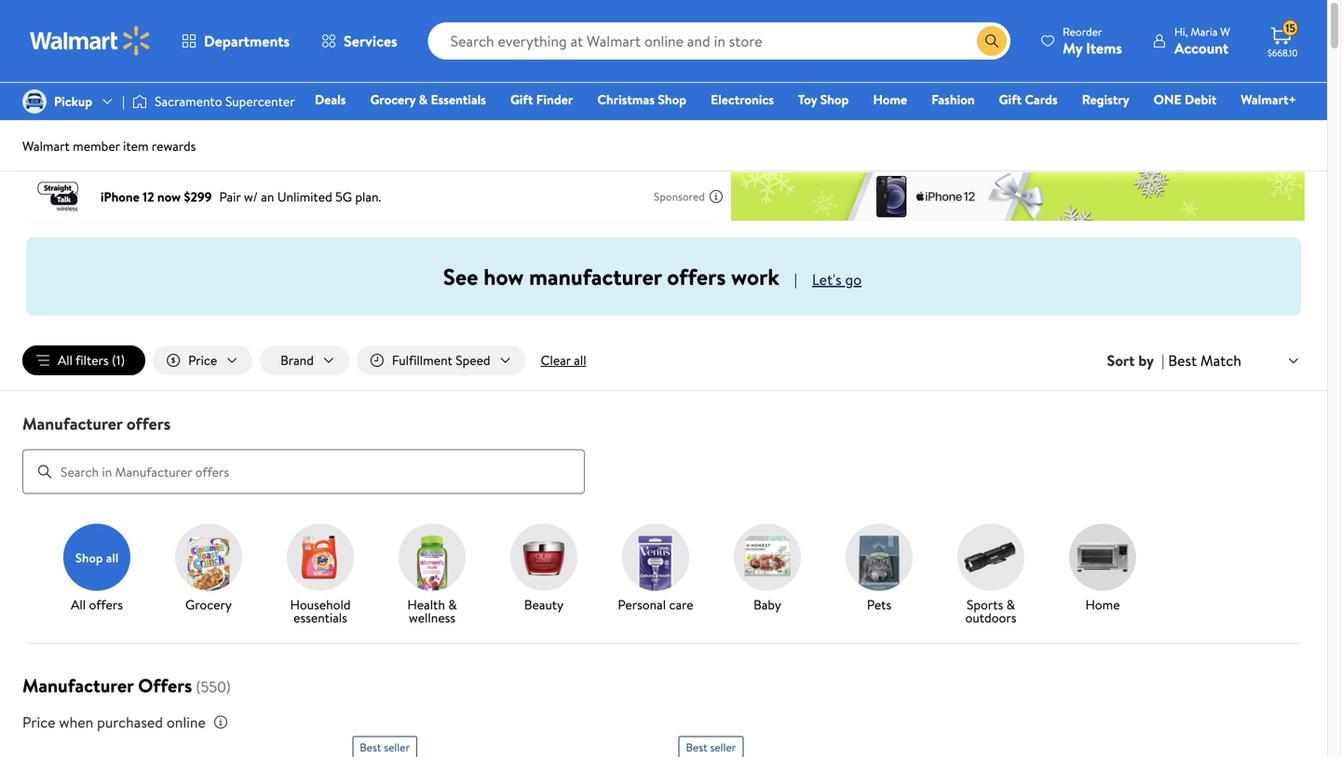 Task type: vqa. For each thing, say whether or not it's contained in the screenshot.
Santee Store
no



Task type: locate. For each thing, give the bounding box(es) containing it.
1 horizontal spatial seller
[[711, 740, 736, 756]]

0 horizontal spatial shop
[[658, 90, 687, 109]]

1 vertical spatial |
[[795, 269, 798, 290]]

toy
[[799, 90, 818, 109]]

0 horizontal spatial price
[[22, 712, 55, 733]]

|
[[122, 92, 125, 110], [795, 269, 798, 290], [1162, 350, 1165, 371]]

0 horizontal spatial offers
[[89, 596, 123, 614]]

offers
[[667, 261, 726, 292], [127, 412, 171, 436], [89, 596, 123, 614]]

walmart+
[[1242, 90, 1297, 109]]

& inside health & wellness
[[448, 596, 457, 614]]

0 horizontal spatial home
[[874, 90, 908, 109]]

1 vertical spatial offers
[[127, 412, 171, 436]]

2 manufacturer from the top
[[22, 673, 134, 699]]

0 horizontal spatial  image
[[22, 89, 47, 114]]

0 vertical spatial offers
[[667, 261, 726, 292]]

1 manufacturer from the top
[[22, 412, 123, 436]]

gift cards
[[999, 90, 1058, 109]]

walmart member item rewards
[[22, 137, 196, 155]]

offers down price dropdown button in the left top of the page
[[127, 412, 171, 436]]

1 horizontal spatial best seller
[[686, 740, 736, 756]]

1 horizontal spatial grocery
[[370, 90, 416, 109]]

| inside sort and filter section element
[[1162, 350, 1165, 371]]

deals link
[[307, 89, 355, 109]]

fashion
[[932, 90, 975, 109]]

item
[[123, 137, 149, 155]]

1 horizontal spatial &
[[448, 596, 457, 614]]

0 horizontal spatial &
[[419, 90, 428, 109]]

1 shop from the left
[[658, 90, 687, 109]]

manufacturer up search icon
[[22, 412, 123, 436]]

& inside sports & outdoors
[[1007, 596, 1016, 614]]

offers down shop all image
[[89, 596, 123, 614]]

fulfillment speed
[[392, 351, 491, 369]]

 image
[[22, 89, 47, 114], [132, 92, 147, 111]]

& left essentials
[[419, 90, 428, 109]]

electronics
[[711, 90, 774, 109]]

offers inside search box
[[127, 412, 171, 436]]

reorder
[[1063, 24, 1103, 40]]

work
[[732, 261, 780, 292]]

manufacturer up the when
[[22, 673, 134, 699]]

1 vertical spatial manufacturer
[[22, 673, 134, 699]]

purchased
[[97, 712, 163, 733]]

1 vertical spatial all
[[71, 596, 86, 614]]

shop right christmas
[[658, 90, 687, 109]]

 image up item
[[132, 92, 147, 111]]

price right (1)
[[188, 351, 217, 369]]

items
[[1087, 38, 1123, 58]]

0 horizontal spatial best
[[360, 740, 381, 756]]

best seller
[[360, 740, 410, 756], [686, 740, 736, 756]]

sports
[[967, 596, 1004, 614]]

olay image
[[511, 524, 578, 591]]

shop right toy
[[821, 90, 849, 109]]

all
[[58, 351, 73, 369], [71, 596, 86, 614]]

diapers image
[[734, 524, 801, 591]]

shop for toy shop
[[821, 90, 849, 109]]

gift
[[511, 90, 533, 109], [999, 90, 1022, 109]]

1 vertical spatial price
[[22, 712, 55, 733]]

grocery for grocery
[[185, 596, 232, 614]]

1 vertical spatial home
[[1086, 596, 1121, 614]]

legal information image
[[213, 715, 228, 730]]

brand button
[[260, 346, 349, 376]]

0 horizontal spatial gift
[[511, 90, 533, 109]]

grocery & essentials
[[370, 90, 486, 109]]

personal
[[618, 596, 666, 614]]

pickup
[[54, 92, 92, 110]]

offers left work at the right of page
[[667, 261, 726, 292]]

let's go
[[813, 269, 862, 290]]

(550)
[[196, 677, 231, 698]]

all filters (1) button
[[22, 346, 145, 376]]

gift finder link
[[502, 89, 582, 109]]

filters
[[76, 351, 109, 369]]

manufacturer inside 'manufacturer offers' search box
[[22, 412, 123, 436]]

1 vertical spatial grocery
[[185, 596, 232, 614]]

all filters (1)
[[58, 351, 125, 369]]

1 horizontal spatial home
[[1086, 596, 1121, 614]]

0 vertical spatial |
[[122, 92, 125, 110]]

1 horizontal spatial gift
[[999, 90, 1022, 109]]

see
[[443, 261, 478, 292]]

gift left the finder
[[511, 90, 533, 109]]

christmas
[[598, 90, 655, 109]]

cards
[[1025, 90, 1058, 109]]

seller
[[384, 740, 410, 756], [711, 740, 736, 756]]

1 seller from the left
[[384, 740, 410, 756]]

gift inside 'link'
[[999, 90, 1022, 109]]

price left the when
[[22, 712, 55, 733]]

departments
[[204, 31, 290, 51]]

home link
[[865, 89, 916, 109], [1055, 524, 1152, 616]]

price inside dropdown button
[[188, 351, 217, 369]]

home down home image
[[1086, 596, 1121, 614]]

sponsored
[[654, 189, 705, 205]]

all inside button
[[58, 351, 73, 369]]

maria
[[1191, 24, 1218, 40]]

0 horizontal spatial home link
[[865, 89, 916, 109]]

2 gift from the left
[[999, 90, 1022, 109]]

offers
[[138, 673, 192, 699]]

best match button
[[1165, 348, 1305, 373]]

baby
[[754, 596, 782, 614]]

1 horizontal spatial price
[[188, 351, 217, 369]]

0 vertical spatial home
[[874, 90, 908, 109]]

1 gift from the left
[[511, 90, 533, 109]]

registry link
[[1074, 89, 1138, 109]]

grocery right deals
[[370, 90, 416, 109]]

15
[[1286, 20, 1296, 36]]

shop
[[658, 90, 687, 109], [821, 90, 849, 109]]

2 horizontal spatial offers
[[667, 261, 726, 292]]

personal care
[[618, 596, 694, 614]]

home left fashion at the top right of the page
[[874, 90, 908, 109]]

essentials
[[294, 609, 347, 627]]

2 horizontal spatial &
[[1007, 596, 1016, 614]]

search icon image
[[985, 34, 1000, 48]]

walmart
[[22, 137, 70, 155]]

grocery
[[370, 90, 416, 109], [185, 596, 232, 614]]

2 vertical spatial offers
[[89, 596, 123, 614]]

all for all offers
[[71, 596, 86, 614]]

| up item
[[122, 92, 125, 110]]

health & wellness link
[[384, 524, 481, 629]]

2 vertical spatial |
[[1162, 350, 1165, 371]]

all down shop all image
[[71, 596, 86, 614]]

0 horizontal spatial grocery
[[185, 596, 232, 614]]

all left filters
[[58, 351, 73, 369]]

finder
[[537, 90, 573, 109]]

services button
[[306, 19, 413, 63]]

electronics link
[[703, 89, 783, 109]]

manufacturer
[[22, 412, 123, 436], [22, 673, 134, 699]]

| left the let's
[[795, 269, 798, 290]]

gift left cards
[[999, 90, 1022, 109]]

0 vertical spatial grocery
[[370, 90, 416, 109]]

shop for christmas shop
[[658, 90, 687, 109]]

0 vertical spatial price
[[188, 351, 217, 369]]

go
[[846, 269, 862, 290]]

| right by
[[1162, 350, 1165, 371]]

pets link
[[831, 524, 928, 616]]

see how manufacturer offers work
[[443, 261, 780, 292]]

1 horizontal spatial offers
[[127, 412, 171, 436]]

2 shop from the left
[[821, 90, 849, 109]]

& for wellness
[[448, 596, 457, 614]]

0 horizontal spatial seller
[[384, 740, 410, 756]]

0 horizontal spatial best seller
[[360, 740, 410, 756]]

1 horizontal spatial  image
[[132, 92, 147, 111]]

2 horizontal spatial |
[[1162, 350, 1165, 371]]

walmart image
[[30, 26, 151, 56]]

2 horizontal spatial best
[[1169, 350, 1198, 371]]

laundry supplies image
[[287, 524, 354, 591]]

0 vertical spatial all
[[58, 351, 73, 369]]

manufacturer
[[529, 261, 662, 292]]

0 vertical spatial manufacturer
[[22, 412, 123, 436]]

& right 'health'
[[448, 596, 457, 614]]

price button
[[153, 346, 253, 376]]

one
[[1154, 90, 1182, 109]]

sports & outdoors
[[966, 596, 1017, 627]]

1 horizontal spatial |
[[795, 269, 798, 290]]

 image left "pickup" at the left top
[[22, 89, 47, 114]]

$668.10
[[1268, 47, 1298, 59]]

best
[[1169, 350, 1198, 371], [360, 740, 381, 756], [686, 740, 708, 756]]

Search in Manufacturer offers search field
[[22, 450, 585, 494]]

price for price
[[188, 351, 217, 369]]

pets
[[867, 596, 892, 614]]

search image
[[37, 465, 52, 480]]

1 vertical spatial home link
[[1055, 524, 1152, 616]]

online
[[167, 712, 206, 733]]

household essentials link
[[272, 524, 369, 629]]

& right sports
[[1007, 596, 1016, 614]]

& for outdoors
[[1007, 596, 1016, 614]]

 image for sacramento supercenter
[[132, 92, 147, 111]]

pets image
[[846, 524, 913, 591]]

0 vertical spatial home link
[[865, 89, 916, 109]]

venus razor image
[[622, 524, 690, 591]]

Walmart Site-Wide search field
[[428, 22, 1011, 60]]

grocery down the "food" image
[[185, 596, 232, 614]]

offers for all offers
[[89, 596, 123, 614]]

1 horizontal spatial shop
[[821, 90, 849, 109]]



Task type: describe. For each thing, give the bounding box(es) containing it.
sacramento
[[155, 92, 222, 110]]

0 horizontal spatial |
[[122, 92, 125, 110]]

best match
[[1169, 350, 1242, 371]]

christmas shop
[[598, 90, 687, 109]]

outdoors
[[966, 609, 1017, 627]]

all
[[574, 351, 587, 369]]

gift finder
[[511, 90, 573, 109]]

all offers link
[[48, 524, 145, 616]]

grocery & essentials link
[[362, 89, 495, 109]]

household essentials
[[290, 596, 351, 627]]

member
[[73, 137, 120, 155]]

my
[[1063, 38, 1083, 58]]

account
[[1175, 38, 1229, 58]]

care
[[670, 596, 694, 614]]

baby link
[[719, 524, 816, 616]]

gift for gift cards
[[999, 90, 1022, 109]]

manufacturer for offers
[[22, 412, 123, 436]]

match
[[1201, 350, 1242, 371]]

let's
[[813, 269, 842, 290]]

Search search field
[[428, 22, 1011, 60]]

health & wellness
[[408, 596, 457, 627]]

speed
[[456, 351, 491, 369]]

fulfillment
[[392, 351, 453, 369]]

1 horizontal spatial best
[[686, 740, 708, 756]]

how
[[484, 261, 524, 292]]

1 best seller from the left
[[360, 740, 410, 756]]

christmas shop link
[[589, 89, 695, 109]]

household
[[290, 596, 351, 614]]

health
[[408, 596, 445, 614]]

departments button
[[166, 19, 306, 63]]

let's go link
[[813, 269, 862, 292]]

price when purchased online
[[22, 712, 206, 733]]

all offers
[[71, 596, 123, 614]]

manufacturer offers
[[22, 412, 171, 436]]

one debit link
[[1146, 89, 1226, 109]]

Manufacturer offers search field
[[0, 412, 1328, 494]]

registry
[[1083, 90, 1130, 109]]

fulfillment speed button
[[357, 346, 526, 376]]

sort
[[1108, 350, 1135, 371]]

vitamins image
[[399, 524, 466, 591]]

1 horizontal spatial home link
[[1055, 524, 1152, 616]]

 image for pickup
[[22, 89, 47, 114]]

2 best seller from the left
[[686, 740, 736, 756]]

offers for manufacturer offers
[[127, 412, 171, 436]]

2 seller from the left
[[711, 740, 736, 756]]

grocery link
[[160, 524, 257, 616]]

home image
[[1070, 524, 1137, 591]]

beauty
[[525, 596, 564, 614]]

sort and filter section element
[[0, 331, 1328, 391]]

sort by |
[[1108, 350, 1165, 371]]

manufacturer offers (550)
[[22, 673, 231, 699]]

all for all filters (1)
[[58, 351, 73, 369]]

wellness
[[409, 609, 456, 627]]

services
[[344, 31, 398, 51]]

debit
[[1185, 90, 1217, 109]]

toy shop link
[[790, 89, 858, 109]]

supercenter
[[225, 92, 295, 110]]

clear
[[541, 351, 571, 369]]

clear all
[[541, 351, 587, 369]]

& for essentials
[[419, 90, 428, 109]]

food image
[[175, 524, 242, 591]]

w
[[1221, 24, 1231, 40]]

grocery for grocery & essentials
[[370, 90, 416, 109]]

walmart+ link
[[1233, 89, 1305, 109]]

essentials
[[431, 90, 486, 109]]

rewards
[[152, 137, 196, 155]]

toy shop
[[799, 90, 849, 109]]

hi, maria w account
[[1175, 24, 1231, 58]]

personal care link
[[608, 524, 704, 616]]

beauty link
[[496, 524, 593, 616]]

manufacturer for offers
[[22, 673, 134, 699]]

sports & outdoors���� image
[[958, 524, 1025, 591]]

hi,
[[1175, 24, 1189, 40]]

price for price when purchased online
[[22, 712, 55, 733]]

fashion link
[[924, 89, 984, 109]]

when
[[59, 712, 93, 733]]

reorder my items
[[1063, 24, 1123, 58]]

shop all image
[[63, 524, 130, 591]]

gift for gift finder
[[511, 90, 533, 109]]

one debit
[[1154, 90, 1217, 109]]

gift cards link
[[991, 89, 1067, 109]]

clear all button
[[534, 346, 594, 376]]

best inside best match "dropdown button"
[[1169, 350, 1198, 371]]

sports & outdoors link
[[943, 524, 1040, 629]]

sacramento supercenter
[[155, 92, 295, 110]]



